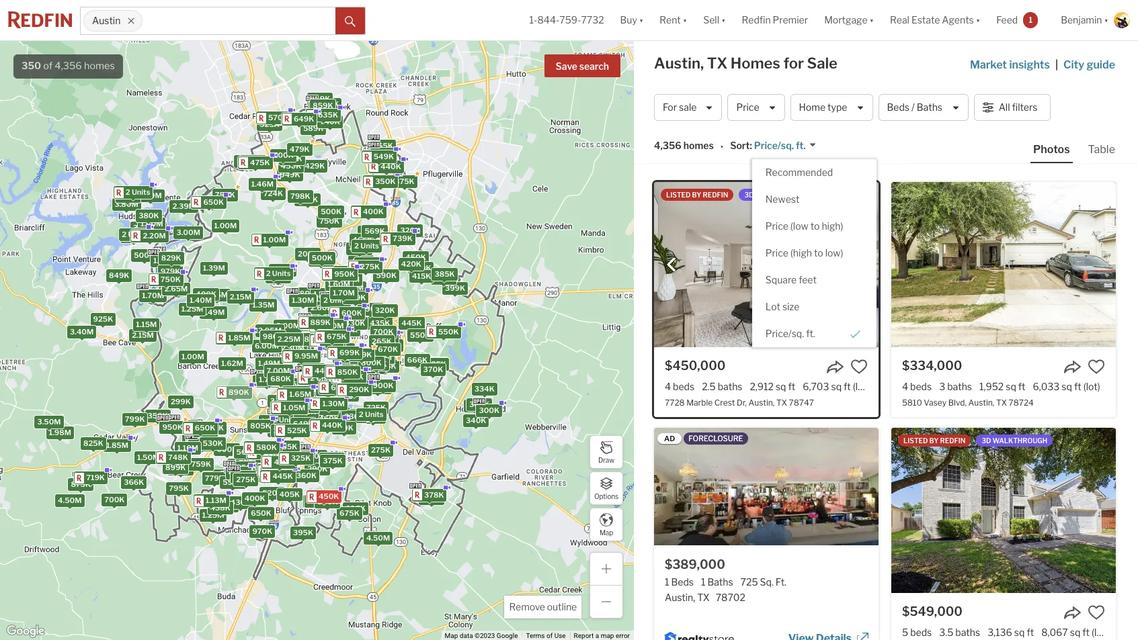 Task type: describe. For each thing, give the bounding box(es) containing it.
1 vertical spatial walkthrough
[[993, 437, 1048, 445]]

415k
[[412, 272, 431, 281]]

400k down '739k'
[[410, 264, 431, 273]]

550k down the 540k
[[222, 478, 243, 488]]

2 vertical spatial 370k
[[269, 466, 289, 476]]

favorite button checkbox for $450,000
[[851, 358, 868, 376]]

0 horizontal spatial 375k
[[267, 455, 287, 464]]

1 horizontal spatial tx
[[777, 398, 787, 408]]

980k
[[262, 332, 283, 341]]

680k
[[270, 375, 291, 384]]

2 horizontal spatial 475k
[[339, 365, 359, 375]]

0 vertical spatial 675k
[[203, 198, 222, 207]]

mortgage ▾
[[825, 14, 874, 26]]

195k
[[322, 336, 341, 345]]

364k
[[123, 478, 143, 488]]

598k
[[241, 451, 261, 460]]

0 vertical spatial 300k
[[297, 195, 318, 205]]

user photo image
[[1114, 12, 1130, 28]]

1 vertical spatial price/sq. ft.
[[766, 328, 816, 339]]

410k
[[426, 359, 446, 368]]

535k
[[277, 114, 297, 123]]

1 price/sq. ft. button from the top
[[752, 139, 817, 152]]

558k
[[264, 464, 285, 473]]

2 left 630k
[[222, 474, 227, 483]]

1.30m up 1.05m at the bottom of the page
[[285, 388, 307, 398]]

668k
[[335, 353, 356, 362]]

1 vertical spatial ft.
[[806, 328, 816, 339]]

price for price (low to high)
[[766, 220, 789, 232]]

0 vertical spatial 399k
[[445, 284, 465, 293]]

764k
[[216, 222, 236, 232]]

2 horizontal spatial austin,
[[969, 398, 995, 408]]

1-844-759-7732
[[530, 14, 604, 26]]

400k down 779k
[[215, 502, 236, 511]]

400k down 630k
[[244, 495, 265, 504]]

size
[[783, 301, 800, 312]]

245k
[[332, 345, 352, 354]]

0 vertical spatial listed
[[666, 191, 691, 199]]

2 horizontal spatial 375k
[[395, 177, 414, 186]]

0 horizontal spatial ft.
[[796, 140, 806, 152]]

0 vertical spatial 1.60m
[[140, 219, 163, 228]]

0 horizontal spatial 1.70m
[[142, 291, 164, 301]]

redfin premier
[[742, 14, 808, 26]]

1 vertical spatial 580k
[[256, 443, 277, 453]]

1.30m up 850k
[[343, 354, 366, 363]]

0 vertical spatial 1.15m
[[136, 320, 157, 330]]

550k up the 666k
[[410, 331, 430, 341]]

0 vertical spatial 595k
[[311, 256, 332, 265]]

2 vertical spatial 499k
[[185, 436, 205, 445]]

1 horizontal spatial 799k
[[195, 427, 215, 436]]

825k up 910k
[[306, 371, 326, 380]]

0 vertical spatial 795k
[[323, 340, 343, 349]]

2.5 baths
[[702, 381, 743, 393]]

1 vertical spatial 1.40m
[[361, 364, 384, 373]]

for sale button
[[654, 94, 723, 121]]

save
[[556, 61, 578, 72]]

recommended
[[766, 167, 833, 178]]

1 vertical spatial 1.25m
[[367, 383, 389, 393]]

real estate agents ▾ button
[[882, 0, 989, 40]]

outline
[[547, 602, 577, 613]]

745k
[[318, 386, 338, 395]]

1,952 sq ft
[[980, 381, 1026, 393]]

2 up 3.80m
[[125, 188, 130, 197]]

0 vertical spatial 1.00m
[[214, 221, 237, 231]]

525k down 2.55m
[[287, 426, 307, 436]]

2 up 1.35m on the top left of page
[[266, 269, 270, 279]]

map for map data ©2023 google
[[445, 633, 458, 640]]

sq for 1,952
[[1006, 381, 1017, 393]]

redfin premier button
[[734, 0, 817, 40]]

844-
[[538, 14, 560, 26]]

649k up the 1.55m on the left bottom of the page
[[272, 415, 293, 424]]

0 horizontal spatial 1.20m
[[295, 394, 317, 404]]

0 vertical spatial 380k
[[372, 177, 392, 186]]

405k
[[279, 490, 300, 500]]

2 vertical spatial 440k
[[307, 497, 327, 507]]

sell ▾ button
[[704, 0, 726, 40]]

city
[[1064, 59, 1085, 71]]

1.30m down 299k
[[173, 422, 196, 432]]

1 vertical spatial 480k
[[345, 354, 366, 363]]

750k down 1.41m
[[160, 275, 180, 284]]

0 vertical spatial 599k
[[373, 149, 393, 158]]

remove
[[509, 602, 545, 613]]

homes
[[731, 54, 781, 72]]

|
[[1056, 59, 1059, 71]]

0 vertical spatial price/sq.
[[754, 140, 794, 152]]

city guide link
[[1064, 57, 1118, 73]]

700k up 1.69m
[[318, 386, 338, 396]]

newest
[[766, 193, 800, 205]]

3.80m
[[114, 200, 138, 209]]

875k
[[71, 480, 90, 489]]

484k
[[307, 497, 327, 507]]

1 vertical spatial 2.50m
[[299, 365, 323, 375]]

0 horizontal spatial tx
[[707, 54, 728, 72]]

homes inside 4,356 homes •
[[684, 140, 714, 152]]

305k
[[363, 413, 383, 422]]

0 horizontal spatial 2.15m
[[132, 331, 153, 340]]

favorite button checkbox for $549,000
[[1088, 605, 1106, 622]]

1.98m
[[49, 429, 71, 438]]

1 horizontal spatial 560k
[[380, 341, 401, 350]]

400k right 2.65m
[[196, 290, 216, 299]]

438k
[[210, 504, 230, 513]]

blvd,
[[949, 398, 967, 408]]

(lot) for $334,000
[[1084, 381, 1101, 393]]

1 vertical spatial redfin
[[941, 437, 966, 445]]

2 up 1.29m
[[354, 242, 359, 251]]

495k
[[269, 458, 289, 468]]

all filters button
[[974, 94, 1051, 121]]

700k down 364k
[[104, 495, 124, 505]]

newest button
[[752, 186, 877, 213]]

of for 350
[[43, 60, 53, 72]]

825k up 245k
[[322, 331, 342, 340]]

marble
[[687, 398, 713, 408]]

550k up 949k
[[281, 154, 302, 163]]

5810
[[903, 398, 922, 408]]

1.10m up 865k at bottom
[[294, 398, 315, 407]]

0 horizontal spatial 340k
[[352, 411, 372, 420]]

google image
[[3, 623, 48, 641]]

2 left 725k
[[359, 410, 363, 420]]

1.10m up 720k
[[371, 353, 392, 363]]

1,952
[[980, 381, 1004, 393]]

550k up 630k
[[236, 464, 257, 473]]

395k
[[293, 529, 313, 538]]

0 horizontal spatial 849k
[[109, 271, 129, 280]]

500k up 1.65m
[[300, 378, 321, 387]]

9.95m
[[294, 352, 318, 361]]

report a map error
[[574, 633, 630, 640]]

filters
[[1012, 102, 1038, 113]]

1 horizontal spatial 300k
[[479, 406, 499, 415]]

2 vertical spatial 445k
[[272, 472, 293, 482]]

750k down the 2.20m
[[159, 254, 179, 264]]

▾ for mortgage ▾
[[870, 14, 874, 26]]

0 vertical spatial 719k
[[335, 424, 353, 433]]

2 left the 2.20m
[[122, 230, 126, 240]]

700k up 265k
[[373, 327, 393, 337]]

austin, tx homes for sale
[[654, 54, 838, 72]]

649k up "665k" at bottom
[[344, 372, 364, 382]]

baths for $334,000
[[948, 381, 972, 393]]

1 vertical spatial 600k
[[216, 445, 237, 454]]

185k
[[323, 413, 342, 422]]

sq for 6,033
[[1062, 381, 1073, 393]]

625k
[[205, 471, 225, 481]]

1 horizontal spatial 1.70m
[[332, 289, 355, 298]]

0 horizontal spatial 719k
[[86, 474, 104, 483]]

530k
[[202, 439, 223, 449]]

689k
[[203, 424, 224, 433]]

baths for $450,000
[[718, 381, 743, 393]]

550k down 3.80m
[[123, 232, 144, 241]]

2 up 2.55m
[[288, 405, 293, 414]]

479k
[[289, 145, 309, 154]]

0 vertical spatial 580k
[[236, 157, 257, 166]]

1 vertical spatial 899k
[[165, 463, 186, 473]]

ft for 6,033 sq ft (lot)
[[1075, 381, 1082, 393]]

2 vertical spatial 1.00m
[[181, 352, 204, 362]]

525k up 495k
[[259, 448, 279, 458]]

to for high)
[[811, 220, 820, 232]]

0 vertical spatial 370k
[[423, 365, 443, 374]]

725k
[[366, 403, 386, 413]]

ft for 2,912 sq ft
[[789, 381, 796, 393]]

0 horizontal spatial redfin
[[703, 191, 729, 199]]

2 down 1.05m at the bottom of the page
[[290, 418, 294, 427]]

369k
[[317, 406, 337, 415]]

910k
[[318, 385, 337, 394]]

1.10m up 1.63m
[[261, 417, 282, 426]]

1.10m down 735k
[[335, 318, 357, 327]]

2 up 1.65m
[[310, 374, 315, 383]]

500k down the 2.20m
[[134, 251, 154, 260]]

0 horizontal spatial walkthrough
[[756, 191, 811, 199]]

1.63m
[[273, 426, 295, 436]]

1 vertical spatial 445k
[[376, 362, 396, 371]]

home type
[[799, 102, 848, 113]]

1 horizontal spatial 375k
[[323, 457, 342, 466]]

400k up 949k
[[273, 151, 293, 160]]

2 up 775k
[[323, 296, 328, 305]]

999k
[[170, 465, 190, 474]]

1 vertical spatial 1.79m
[[259, 375, 280, 385]]

price for price
[[737, 102, 760, 113]]

550k up 410k
[[438, 327, 459, 337]]

320k left '739k'
[[360, 227, 381, 237]]

options button
[[590, 472, 623, 506]]

ft for 3,136 sq ft
[[1027, 627, 1034, 639]]

0 vertical spatial by
[[692, 191, 702, 199]]

1 horizontal spatial 1.39m
[[271, 266, 293, 275]]

2 horizontal spatial 799k
[[355, 372, 375, 382]]

334k
[[474, 385, 494, 394]]

0 vertical spatial 1.49m
[[202, 308, 224, 318]]

635k
[[318, 110, 338, 120]]

0 vertical spatial 800k
[[361, 358, 382, 368]]

1 vertical spatial by
[[930, 437, 939, 445]]

500k up 1.75m
[[312, 253, 332, 263]]

1 horizontal spatial 390k
[[360, 304, 381, 314]]

1 vertical spatial 399k
[[352, 350, 372, 360]]

0 vertical spatial 499k
[[139, 211, 159, 221]]

1 horizontal spatial 340k
[[466, 416, 486, 426]]

sq for 3,136
[[1015, 627, 1025, 639]]

home
[[799, 102, 826, 113]]

lot size
[[766, 301, 800, 312]]

320k up 420k
[[400, 226, 420, 235]]

720k
[[363, 363, 382, 373]]

2.39m
[[172, 202, 195, 211]]

1 vertical spatial 2.25m
[[292, 405, 315, 414]]

1.38m
[[289, 345, 311, 354]]

645k
[[296, 402, 317, 412]]

1.46m
[[251, 180, 273, 189]]

0 vertical spatial 480k
[[242, 156, 263, 166]]

1 vertical spatial 3.00m
[[276, 321, 300, 331]]

2 horizontal spatial 3.00m
[[306, 334, 330, 344]]

baths for $549,000
[[956, 627, 981, 639]]

525k down 365k
[[353, 363, 373, 372]]

sq for 8,067
[[1070, 627, 1081, 639]]

(lot) for $450,000
[[853, 381, 870, 393]]

525k left 589k
[[259, 120, 279, 129]]

649k down 3.90m
[[345, 293, 366, 303]]

4,356 homes •
[[654, 140, 724, 152]]

750k up 764k
[[215, 190, 235, 200]]

2 horizontal spatial tx
[[997, 398, 1007, 408]]

850k
[[337, 368, 358, 377]]

3.5
[[940, 627, 954, 639]]

489k
[[311, 102, 331, 112]]

0 vertical spatial 2.15m
[[229, 293, 251, 302]]

0 horizontal spatial 979k
[[160, 267, 180, 276]]

0 horizontal spatial austin,
[[654, 54, 704, 72]]

0 vertical spatial 360k
[[469, 400, 489, 410]]

500k down 265k
[[378, 354, 398, 363]]

400k right 405k
[[306, 497, 326, 506]]

299k
[[170, 398, 190, 407]]

0 vertical spatial 650k
[[203, 198, 224, 207]]

1.10m up 759k
[[177, 444, 198, 453]]

0 horizontal spatial 1.85m
[[106, 441, 128, 450]]

price button
[[728, 94, 785, 121]]

0 horizontal spatial 430k
[[230, 498, 251, 508]]

555k
[[238, 459, 258, 468]]

price for price (high to low)
[[766, 247, 789, 259]]

1 horizontal spatial austin,
[[749, 398, 775, 408]]

1.30m up 175k at the bottom left of page
[[322, 399, 344, 409]]

map region
[[0, 9, 677, 641]]

0 horizontal spatial 390k
[[307, 497, 328, 507]]



Task type: locate. For each thing, give the bounding box(es) containing it.
(lot) right 6,703
[[853, 381, 870, 393]]

349k
[[133, 223, 153, 232], [357, 259, 377, 268], [254, 471, 275, 481], [421, 494, 441, 504]]

to right (low
[[811, 220, 820, 232]]

ft up 78724
[[1019, 381, 1026, 393]]

(lot) down favorite button image
[[1092, 627, 1109, 639]]

0 vertical spatial map
[[600, 529, 613, 537]]

1 vertical spatial 4.50m
[[366, 534, 390, 543]]

3 ▾ from the left
[[722, 14, 726, 26]]

4 for $450,000
[[665, 381, 671, 393]]

3.00m down 889k
[[306, 334, 330, 344]]

1 horizontal spatial 719k
[[335, 424, 353, 433]]

350k
[[375, 177, 395, 186], [147, 411, 168, 421], [317, 498, 338, 507]]

350 of 4,356 homes
[[22, 60, 115, 72]]

2 horizontal spatial 1.40m
[[361, 364, 384, 373]]

a
[[596, 633, 599, 640]]

575k
[[264, 456, 284, 465]]

1 horizontal spatial favorite button image
[[1088, 358, 1106, 376]]

375k up '739k'
[[395, 177, 414, 186]]

▾ for rent ▾
[[683, 14, 687, 26]]

2 price/sq. ft. button from the top
[[752, 321, 877, 347]]

699k
[[339, 349, 360, 358]]

0 horizontal spatial 4.50m
[[58, 496, 81, 506]]

to for low)
[[814, 247, 824, 259]]

1 horizontal spatial 950k
[[334, 269, 355, 279]]

0 vertical spatial 1.79m
[[286, 343, 308, 353]]

0 vertical spatial walkthrough
[[756, 191, 811, 199]]

4 beds for $450,000
[[665, 381, 695, 393]]

2 4 beds from the left
[[903, 381, 932, 393]]

price left (low
[[766, 220, 789, 232]]

580k up 1.46m
[[236, 157, 257, 166]]

units
[[131, 188, 150, 197], [128, 230, 146, 240], [360, 242, 379, 251], [272, 269, 290, 279], [329, 296, 348, 305], [333, 314, 351, 323], [309, 371, 328, 380], [316, 374, 335, 383], [295, 405, 313, 414], [365, 410, 383, 420], [279, 416, 297, 425], [296, 418, 314, 427], [228, 474, 247, 483]]

map inside map 'button'
[[600, 529, 613, 537]]

0 vertical spatial 600k
[[341, 308, 362, 318]]

austin,
[[654, 54, 704, 72], [749, 398, 775, 408], [969, 398, 995, 408]]

options
[[594, 493, 619, 501]]

market
[[970, 59, 1007, 71]]

0 horizontal spatial 3.00m
[[176, 228, 200, 238]]

1 vertical spatial 1.00m
[[263, 235, 286, 245]]

360k down 334k
[[469, 400, 489, 410]]

0 horizontal spatial 560k
[[236, 448, 257, 457]]

500k right 405k
[[306, 497, 327, 506]]

1 horizontal spatial 1.17m
[[352, 376, 372, 386]]

favorite button image for $450,000
[[851, 358, 868, 376]]

590k down 1.65m
[[289, 406, 310, 416]]

1.25m down 2.65m
[[181, 305, 203, 314]]

825k down 1.65m
[[296, 408, 316, 417]]

1.65m
[[289, 390, 311, 400]]

2 vertical spatial 675k
[[339, 509, 359, 518]]

1.17m
[[268, 272, 288, 282], [352, 376, 372, 386]]

0 horizontal spatial 1.17m
[[268, 272, 288, 282]]

favorite button image
[[1088, 605, 1106, 622]]

0 horizontal spatial favorite button image
[[851, 358, 868, 376]]

ft.
[[796, 140, 806, 152], [806, 328, 816, 339]]

0 horizontal spatial 350k
[[147, 411, 168, 421]]

1 vertical spatial 799k
[[125, 415, 145, 424]]

649k up 589k
[[293, 114, 314, 123]]

walkthrough down recommended
[[756, 191, 811, 199]]

799k up 366k
[[125, 415, 145, 424]]

ft. down lot size button
[[806, 328, 816, 339]]

1
[[1029, 15, 1033, 25]]

2 ▾ from the left
[[683, 14, 687, 26]]

2 vertical spatial 430k
[[230, 498, 251, 508]]

listed down 4,356 homes •
[[666, 191, 691, 199]]

redfin down •
[[703, 191, 729, 199]]

2.15m
[[229, 293, 251, 302], [132, 331, 153, 340]]

favorite button checkbox
[[1088, 358, 1106, 376]]

500k down "429k" at the left top of page
[[321, 207, 341, 216]]

0 horizontal spatial 1.00m
[[181, 352, 204, 362]]

1.50m
[[139, 191, 162, 201], [137, 453, 159, 462]]

2 down 997k on the left top
[[326, 314, 331, 323]]

499k down 569k
[[349, 244, 369, 253]]

1 vertical spatial 565k
[[376, 336, 396, 345]]

0 vertical spatial 2.50m
[[313, 320, 336, 330]]

map data ©2023 google
[[445, 633, 518, 640]]

2.5
[[702, 381, 716, 393]]

3,136
[[988, 627, 1013, 639]]

1 horizontal spatial by
[[930, 437, 939, 445]]

3d left newest
[[745, 191, 754, 199]]

buy
[[620, 14, 637, 26]]

829k
[[161, 254, 181, 263]]

469k
[[322, 455, 342, 464], [274, 458, 294, 467]]

sq for 6,703
[[832, 381, 842, 393]]

0 vertical spatial 1.85m
[[228, 333, 250, 343]]

849k up 635k
[[310, 94, 330, 103]]

beds for $450,000
[[673, 381, 695, 393]]

695k
[[345, 504, 366, 514]]

4 beds for $334,000
[[903, 381, 932, 393]]

1.50m right 150k
[[139, 191, 162, 201]]

guide
[[1087, 59, 1116, 71]]

719k left 364k
[[86, 474, 104, 483]]

1.15m right 925k
[[136, 320, 157, 330]]

price/sq. ft. down size
[[766, 328, 816, 339]]

favorite button image
[[851, 358, 868, 376], [1088, 358, 1106, 376]]

map for map
[[600, 529, 613, 537]]

ad region
[[654, 428, 879, 641]]

1 vertical spatial 360k
[[296, 472, 316, 481]]

2 vertical spatial 3.00m
[[306, 334, 330, 344]]

859k
[[313, 101, 333, 110]]

ft down favorite button image
[[1083, 627, 1090, 639]]

0 horizontal spatial 360k
[[296, 472, 316, 481]]

0 horizontal spatial 445k
[[272, 472, 293, 482]]

1.20m
[[334, 391, 356, 400], [295, 394, 317, 404]]

560k down 435k
[[380, 341, 401, 350]]

1 horizontal spatial favorite button checkbox
[[1088, 605, 1106, 622]]

1.70m up 735k
[[332, 289, 355, 298]]

remove austin image
[[127, 17, 135, 25]]

austin, down 2,912
[[749, 398, 775, 408]]

300k down 334k
[[479, 406, 499, 415]]

525k up 558k
[[256, 451, 276, 461]]

0 vertical spatial 4,356
[[55, 60, 82, 72]]

price/sq. ft. button up recommended
[[752, 139, 817, 152]]

1.05m
[[283, 403, 305, 413]]

high)
[[822, 220, 844, 232]]

0 vertical spatial 1.50m
[[139, 191, 162, 201]]

vasey
[[924, 398, 947, 408]]

of for terms
[[547, 633, 553, 640]]

1 vertical spatial 3d walkthrough
[[982, 437, 1048, 445]]

ft for 8,067 sq ft (lot)
[[1083, 627, 1090, 639]]

0 vertical spatial 3.00m
[[176, 228, 200, 238]]

4,356 inside 4,356 homes •
[[654, 140, 682, 152]]

4 beds up 7728
[[665, 381, 695, 393]]

378k
[[424, 491, 444, 500]]

0 vertical spatial favorite button checkbox
[[851, 358, 868, 376]]

1 horizontal spatial 1.40m
[[313, 404, 336, 414]]

2.60m
[[310, 303, 334, 312]]

375k down the 585k
[[267, 455, 287, 464]]

1 horizontal spatial 899k
[[337, 325, 357, 335]]

(low
[[791, 220, 809, 232]]

0 vertical spatial of
[[43, 60, 53, 72]]

399k
[[445, 284, 465, 293], [352, 350, 372, 360], [298, 414, 318, 423]]

800k
[[361, 358, 382, 368], [270, 426, 291, 435]]

1 horizontal spatial 399k
[[352, 350, 372, 360]]

1-844-759-7732 link
[[530, 14, 604, 26]]

800k down 2.55m
[[270, 426, 291, 435]]

499k down 689k
[[185, 436, 205, 445]]

benjamin ▾
[[1061, 14, 1109, 26]]

440k right 405k
[[307, 497, 327, 507]]

500k up 850k
[[346, 354, 366, 363]]

1.30m up 865k at bottom
[[301, 394, 323, 404]]

of left 'use'
[[547, 633, 553, 640]]

630k
[[233, 473, 253, 482]]

1 horizontal spatial 445k
[[376, 362, 396, 371]]

baths
[[917, 102, 943, 113]]

795k
[[323, 340, 343, 349], [169, 484, 189, 494]]

0 vertical spatial listed by redfin
[[666, 191, 729, 199]]

390k up 435k
[[360, 304, 381, 314]]

beds for $549,000
[[911, 627, 932, 639]]

dialog containing recommended
[[752, 159, 877, 347]]

0 vertical spatial 390k
[[360, 304, 381, 314]]

▾ right sell
[[722, 14, 726, 26]]

78724
[[1009, 398, 1034, 408]]

2 favorite button image from the left
[[1088, 358, 1106, 376]]

1.39m up the 895k
[[351, 358, 373, 368]]

499k up the 2.20m
[[139, 211, 159, 221]]

2.50m
[[313, 320, 336, 330], [299, 365, 323, 375]]

150k
[[118, 191, 137, 201]]

0 horizontal spatial 600k
[[216, 445, 237, 454]]

1.39m up 3.15m
[[203, 264, 225, 273]]

3.00m up '980k'
[[276, 321, 300, 331]]

366k
[[124, 478, 144, 488]]

▾ for buy ▾
[[639, 14, 644, 26]]

lot size button
[[752, 294, 877, 321]]

1 vertical spatial 3d
[[982, 437, 992, 445]]

4 ▾ from the left
[[870, 14, 874, 26]]

600k right 997k on the left top
[[341, 308, 362, 318]]

799k down 365k
[[355, 372, 375, 382]]

draw
[[599, 456, 615, 464]]

remove outline
[[509, 602, 577, 613]]

sq for 2,912
[[776, 381, 787, 393]]

3,136 sq ft
[[988, 627, 1034, 639]]

2 down the 9.95m
[[303, 371, 308, 380]]

475k down the '668k'
[[339, 365, 359, 375]]

430k right 1.13m
[[230, 498, 251, 508]]

(lot) for $549,000
[[1092, 627, 1109, 639]]

market insights | city guide
[[970, 59, 1116, 71]]

of
[[43, 60, 53, 72], [547, 633, 553, 640]]

1.17m down 720k
[[352, 376, 372, 386]]

3.90m
[[340, 283, 364, 293]]

950k up 3.90m
[[334, 269, 355, 279]]

469k down 293k
[[322, 455, 342, 464]]

4 up 5810
[[903, 381, 909, 393]]

895k
[[355, 372, 375, 382]]

1 4 from the left
[[665, 381, 671, 393]]

0 horizontal spatial 1.79m
[[259, 375, 280, 385]]

7728
[[665, 398, 685, 408]]

1.25m down 1.13m
[[202, 511, 224, 520]]

previous button image
[[665, 258, 679, 272]]

square feet
[[766, 274, 817, 286]]

▾ for sell ▾
[[722, 14, 726, 26]]

favorite button image up 6,703 sq ft (lot)
[[851, 358, 868, 376]]

5 beds
[[903, 627, 932, 639]]

6,033 sq ft (lot)
[[1033, 381, 1101, 393]]

320k up 435k
[[375, 306, 395, 315]]

8,067
[[1042, 627, 1068, 639]]

2 vertical spatial 799k
[[195, 427, 215, 436]]

2
[[125, 188, 130, 197], [122, 230, 126, 240], [354, 242, 359, 251], [266, 269, 270, 279], [323, 296, 328, 305], [326, 314, 331, 323], [303, 371, 308, 380], [310, 374, 315, 383], [288, 405, 293, 414], [359, 410, 363, 420], [272, 416, 277, 425], [290, 418, 294, 427], [222, 474, 227, 483]]

447k
[[343, 373, 363, 382]]

365k
[[353, 353, 373, 362]]

by down vasey
[[930, 437, 939, 445]]

terms of use
[[526, 633, 566, 640]]

3.15m
[[206, 290, 228, 300]]

premier
[[773, 14, 808, 26]]

1 horizontal spatial 430k
[[304, 452, 324, 461]]

square
[[766, 274, 797, 286]]

3.00m
[[176, 228, 200, 238], [276, 321, 300, 331], [306, 334, 330, 344]]

0 horizontal spatial 3d walkthrough
[[745, 191, 811, 199]]

1.30m left 997k on the left top
[[292, 296, 314, 305]]

649k down 645k
[[293, 420, 313, 429]]

0 horizontal spatial 475k
[[250, 158, 270, 167]]

crest
[[715, 398, 735, 408]]

1 horizontal spatial 4,356
[[654, 140, 682, 152]]

1 vertical spatial map
[[445, 633, 458, 640]]

4 beds
[[665, 381, 695, 393], [903, 381, 932, 393]]

889k
[[310, 318, 330, 327]]

385k
[[434, 270, 455, 279], [433, 274, 454, 283]]

1 vertical spatial 475k
[[339, 365, 359, 375]]

1 vertical spatial 570k
[[336, 379, 356, 388]]

save search button
[[544, 54, 621, 77]]

2 vertical spatial 350k
[[317, 498, 338, 507]]

475k up 1.63m
[[279, 416, 299, 425]]

6 ▾ from the left
[[1105, 14, 1109, 26]]

2 4 from the left
[[903, 381, 909, 393]]

500k
[[321, 207, 341, 216], [134, 251, 154, 260], [312, 253, 332, 263], [378, 354, 398, 363], [346, 354, 366, 363], [300, 378, 321, 387], [306, 497, 327, 506]]

1.60m up the 2.20m
[[140, 219, 163, 228]]

1 horizontal spatial 3d
[[982, 437, 992, 445]]

ft for 1,952 sq ft
[[1019, 381, 1026, 393]]

1 vertical spatial 849k
[[109, 271, 129, 280]]

499k
[[139, 211, 159, 221], [349, 244, 369, 253], [185, 436, 205, 445]]

540k
[[230, 460, 250, 470]]

3.25m
[[270, 397, 293, 406]]

1 vertical spatial 370k
[[258, 452, 278, 461]]

2 vertical spatial 1.25m
[[202, 511, 224, 520]]

1 vertical spatial listed
[[904, 437, 928, 445]]

0 horizontal spatial 950k
[[162, 423, 183, 432]]

0 vertical spatial 475k
[[250, 158, 270, 167]]

0 horizontal spatial favorite button checkbox
[[851, 358, 868, 376]]

1 horizontal spatial 469k
[[322, 455, 342, 464]]

0 vertical spatial price/sq. ft. button
[[752, 139, 817, 152]]

445k down "670k"
[[376, 362, 396, 371]]

0 vertical spatial 440k
[[380, 162, 401, 171]]

445k
[[401, 319, 422, 328], [376, 362, 396, 371], [272, 472, 293, 482]]

759k
[[191, 460, 211, 469]]

estate
[[912, 14, 940, 26]]

570k
[[268, 113, 288, 123], [336, 379, 356, 388]]

0 vertical spatial 565k
[[373, 141, 393, 151]]

map
[[600, 529, 613, 537], [445, 633, 458, 640]]

0 vertical spatial 350k
[[375, 177, 395, 186]]

1.20m down 447k
[[334, 391, 356, 400]]

1 ▾ from the left
[[639, 14, 644, 26]]

400k up 569k
[[363, 207, 383, 217]]

1 horizontal spatial 350k
[[317, 498, 338, 507]]

325k
[[335, 268, 355, 277], [426, 360, 446, 369], [282, 380, 302, 389], [291, 454, 310, 463]]

2 vertical spatial 650k
[[251, 509, 271, 518]]

None search field
[[142, 7, 336, 34]]

ft for 6,703 sq ft (lot)
[[844, 381, 851, 393]]

favorite button checkbox
[[851, 358, 868, 376], [1088, 605, 1106, 622]]

666k
[[407, 356, 427, 365]]

825k up 875k
[[83, 439, 103, 449]]

baths right 3.5
[[956, 627, 981, 639]]

price left "(high"
[[766, 247, 789, 259]]

photo of 5810 vasey blvd, austin, tx 78724 image
[[892, 182, 1116, 348]]

849k up 925k
[[109, 271, 129, 280]]

0 horizontal spatial 290k
[[307, 465, 327, 474]]

by down 4,356 homes •
[[692, 191, 702, 199]]

2 horizontal spatial 430k
[[345, 319, 365, 328]]

favorite button image for $334,000
[[1088, 358, 1106, 376]]

3.40m
[[70, 327, 93, 337]]

430k right the 585k
[[304, 452, 324, 461]]

▾ for benjamin ▾
[[1105, 14, 1109, 26]]

1.60m down 775k
[[321, 322, 344, 331]]

7732
[[581, 14, 604, 26]]

0 horizontal spatial of
[[43, 60, 53, 72]]

0 horizontal spatial 590k
[[289, 406, 310, 416]]

0 vertical spatial 2.25m
[[277, 335, 300, 345]]

1 horizontal spatial 795k
[[323, 340, 343, 349]]

340k
[[352, 411, 372, 420], [466, 416, 486, 426]]

favorite button checkbox up 6,703 sq ft (lot)
[[851, 358, 868, 376]]

1 vertical spatial 290k
[[307, 465, 327, 474]]

sq right 3,136
[[1015, 627, 1025, 639]]

775k
[[315, 312, 334, 321]]

1 vertical spatial 1.17m
[[352, 376, 372, 386]]

440k down 549k
[[380, 162, 401, 171]]

2 up the 1.55m on the left bottom of the page
[[272, 416, 277, 425]]

1 horizontal spatial map
[[600, 529, 613, 537]]

290k down 447k
[[349, 385, 369, 395]]

price up :
[[737, 102, 760, 113]]

ft right 6,703
[[844, 381, 851, 393]]

1 vertical spatial 440k
[[322, 421, 342, 430]]

750k down "429k" at the left top of page
[[319, 217, 339, 226]]

560k up the 555k
[[236, 448, 257, 457]]

735k
[[325, 300, 345, 309]]

0 vertical spatial 3d
[[745, 191, 754, 199]]

600k up the 540k
[[216, 445, 237, 454]]

2.20m
[[143, 231, 166, 241]]

dialog
[[752, 159, 877, 347]]

0 vertical spatial 899k
[[337, 325, 357, 335]]

1 horizontal spatial 1.49m
[[258, 359, 280, 369]]

map left data at the left of the page
[[445, 633, 458, 640]]

price (high to low) button
[[752, 240, 877, 267]]

(lot) down favorite button option
[[1084, 381, 1101, 393]]

1 horizontal spatial 1.20m
[[334, 391, 356, 400]]

1 favorite button image from the left
[[851, 358, 868, 376]]

700k up 759k
[[191, 441, 211, 450]]

375k
[[395, 177, 414, 186], [267, 455, 287, 464], [323, 457, 342, 466]]

photo of 7728 marble crest dr, austin, tx 78747 image
[[654, 182, 879, 348]]

1 vertical spatial 719k
[[86, 474, 104, 483]]

2.15m right 3.40m
[[132, 331, 153, 340]]

2 horizontal spatial 1.00m
[[263, 235, 286, 245]]

1 vertical spatial 380k
[[138, 211, 159, 221]]

4 for $334,000
[[903, 381, 909, 393]]

submit search image
[[345, 16, 356, 27]]

6,703
[[803, 381, 830, 393]]

5 ▾ from the left
[[976, 14, 981, 26]]

1 horizontal spatial 4
[[903, 381, 909, 393]]

2.15m right 3.15m
[[229, 293, 251, 302]]

beds for $334,000
[[911, 381, 932, 393]]

2.30m
[[281, 344, 304, 353]]

buy ▾ button
[[612, 0, 652, 40]]

1 4 beds from the left
[[665, 381, 695, 393]]

price
[[737, 102, 760, 113], [766, 220, 789, 232], [766, 247, 789, 259]]

recommended button
[[752, 159, 877, 186]]

890k
[[228, 388, 249, 397]]

photo of 3904 mocha trl, austin, tx 78728 image
[[892, 428, 1116, 594]]



Task type: vqa. For each thing, say whether or not it's contained in the screenshot.
MORTGAGE ▾
yes



